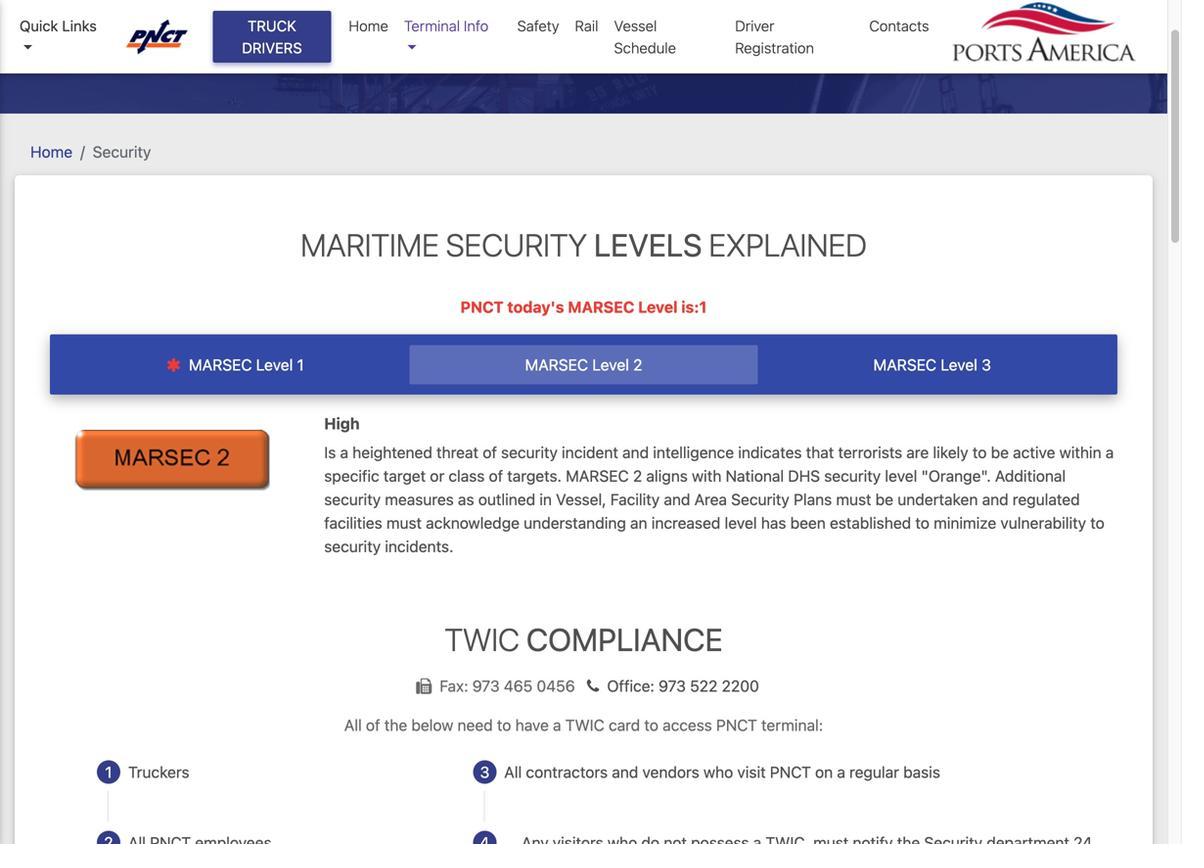 Task type: locate. For each thing, give the bounding box(es) containing it.
0 vertical spatial twic
[[445, 621, 520, 658]]

a right is
[[340, 443, 349, 462]]

a
[[340, 443, 349, 462], [1106, 443, 1115, 462], [553, 716, 562, 734], [838, 763, 846, 781]]

973 for office:
[[659, 677, 686, 695]]

1 vertical spatial be
[[876, 490, 894, 509]]

levels
[[594, 226, 703, 264]]

1 vertical spatial 2
[[633, 467, 643, 485]]

to right card
[[645, 716, 659, 734]]

2 down pnct today's marsec level is:1
[[634, 356, 643, 374]]

1 vertical spatial of
[[489, 467, 503, 485]]

area
[[695, 490, 728, 509]]

2 973 from the left
[[659, 677, 686, 695]]

0 horizontal spatial home
[[30, 143, 73, 161]]

registration
[[736, 39, 815, 56]]

level inside marsec level 3 link
[[941, 356, 978, 374]]

facility
[[611, 490, 660, 509]]

contacts link
[[862, 7, 938, 45]]

rail
[[575, 17, 599, 34]]

2 vertical spatial of
[[366, 716, 381, 734]]

must up incidents.
[[387, 514, 422, 532]]

1 vertical spatial home link
[[30, 143, 73, 161]]

level for marsec level 3
[[941, 356, 978, 374]]

1 vertical spatial home
[[30, 143, 73, 161]]

heightened
[[353, 443, 433, 462]]

0 horizontal spatial pnct
[[461, 298, 504, 316]]

of right threat
[[483, 443, 497, 462]]

of
[[483, 443, 497, 462], [489, 467, 503, 485], [366, 716, 381, 734]]

security
[[501, 443, 558, 462], [825, 467, 881, 485], [324, 490, 381, 509], [324, 537, 381, 556]]

level left 'has'
[[725, 514, 758, 532]]

safety link
[[510, 7, 568, 45]]

0 vertical spatial pnct
[[461, 298, 504, 316]]

1 vertical spatial 3
[[480, 763, 490, 781]]

0 vertical spatial home link
[[341, 7, 396, 45]]

2 vertical spatial pnct
[[771, 763, 812, 781]]

be up established
[[876, 490, 894, 509]]

class
[[449, 467, 485, 485]]

schedule
[[615, 39, 677, 56]]

1 horizontal spatial pnct
[[717, 716, 758, 734]]

vessel
[[615, 17, 657, 34]]

quick
[[20, 17, 58, 34]]

to right likely
[[973, 443, 988, 462]]

2 horizontal spatial pnct
[[771, 763, 812, 781]]

1 973 from the left
[[473, 677, 500, 695]]

terrorists
[[839, 443, 903, 462]]

vessel,
[[556, 490, 607, 509]]

basis
[[904, 763, 941, 781]]

to
[[973, 443, 988, 462], [916, 514, 930, 532], [1091, 514, 1105, 532], [497, 716, 512, 734], [645, 716, 659, 734]]

0 vertical spatial level
[[886, 467, 918, 485]]

pnct left today's
[[461, 298, 504, 316]]

pnct down 2200
[[717, 716, 758, 734]]

tab list
[[50, 334, 1118, 395]]

with
[[692, 467, 722, 485]]

0 vertical spatial 2
[[634, 356, 643, 374]]

0 horizontal spatial 3
[[480, 763, 490, 781]]

need
[[458, 716, 493, 734]]

0 horizontal spatial must
[[387, 514, 422, 532]]

targets.
[[508, 467, 562, 485]]

level down are
[[886, 467, 918, 485]]

all left the
[[345, 716, 362, 734]]

0 horizontal spatial twic
[[445, 621, 520, 658]]

access
[[663, 716, 713, 734]]

terminal
[[404, 17, 460, 34]]

0 vertical spatial all
[[345, 716, 362, 734]]

1 horizontal spatial 1
[[297, 356, 304, 374]]

level
[[639, 298, 678, 316], [256, 356, 293, 374], [593, 356, 630, 374], [941, 356, 978, 374]]

is
[[324, 443, 336, 462]]

visit
[[738, 763, 766, 781]]

1 horizontal spatial 973
[[659, 677, 686, 695]]

1
[[297, 356, 304, 374], [105, 763, 112, 781]]

quick links
[[20, 17, 97, 34]]

understanding
[[524, 514, 627, 532]]

0 vertical spatial be
[[992, 443, 1010, 462]]

within
[[1060, 443, 1102, 462]]

must up established
[[837, 490, 872, 509]]

a right within
[[1106, 443, 1115, 462]]

likely
[[934, 443, 969, 462]]

or
[[430, 467, 445, 485]]

facilities
[[324, 514, 383, 532]]

3
[[982, 356, 992, 374], [480, 763, 490, 781]]

2 up facility
[[633, 467, 643, 485]]

high
[[324, 414, 360, 433]]

marsec level 2 link
[[410, 345, 759, 385]]

level inside marsec level 2 link
[[593, 356, 630, 374]]

maritime security levels explained
[[301, 226, 868, 264]]

home inside home link
[[349, 17, 389, 34]]

be left active
[[992, 443, 1010, 462]]

aligns
[[647, 467, 688, 485]]

level inside marsec level 1 link
[[256, 356, 293, 374]]

0 vertical spatial home
[[349, 17, 389, 34]]

0 vertical spatial 3
[[982, 356, 992, 374]]

are
[[907, 443, 930, 462]]

marsec level 1 link
[[61, 345, 410, 385]]

phone image
[[580, 679, 608, 694]]

0 horizontal spatial be
[[876, 490, 894, 509]]

level for marsec level 2
[[593, 356, 630, 374]]

1 vertical spatial twic
[[566, 716, 605, 734]]

1 horizontal spatial level
[[886, 467, 918, 485]]

1 horizontal spatial must
[[837, 490, 872, 509]]

outlined
[[479, 490, 536, 509]]

0 horizontal spatial 973
[[473, 677, 500, 695]]

1 vertical spatial all
[[505, 763, 522, 781]]

0 vertical spatial must
[[837, 490, 872, 509]]

twic left card
[[566, 716, 605, 734]]

twic up fax: 973 465 0456
[[445, 621, 520, 658]]

marsec level 3 link
[[759, 345, 1107, 385]]

security inside is a heightened threat of security incident and intelligence indicates that terrorists are likely to be active within a specific target or class of targets. marsec 2 aligns with national dhs security level "orange". additional security measures as outlined in vessel, facility and area security plans must be undertaken and regulated facilities must acknowledge understanding an increased level has been established to minimize vulnerability to security incidents.
[[732, 490, 790, 509]]

today's
[[508, 298, 565, 316]]

vendors
[[643, 763, 700, 781]]

home
[[349, 17, 389, 34], [30, 143, 73, 161]]

0 horizontal spatial all
[[345, 716, 362, 734]]

0 vertical spatial 1
[[297, 356, 304, 374]]

of up outlined
[[489, 467, 503, 485]]

twic
[[445, 621, 520, 658], [566, 716, 605, 734]]

pnct left on
[[771, 763, 812, 781]]

security
[[530, 24, 638, 61], [93, 143, 151, 161], [446, 226, 588, 264], [732, 490, 790, 509]]

1 vertical spatial level
[[725, 514, 758, 532]]

level
[[886, 467, 918, 485], [725, 514, 758, 532]]

all down have
[[505, 763, 522, 781]]

tab list containing marsec level 1
[[50, 334, 1118, 395]]

is:1
[[682, 298, 707, 316]]

increased
[[652, 514, 721, 532]]

1 horizontal spatial home link
[[341, 7, 396, 45]]

pnct
[[461, 298, 504, 316], [717, 716, 758, 734], [771, 763, 812, 781]]

measures
[[385, 490, 454, 509]]

driver
[[736, 17, 775, 34]]

and up aligns
[[623, 443, 649, 462]]

security down terrorists
[[825, 467, 881, 485]]

0 horizontal spatial level
[[725, 514, 758, 532]]

must
[[837, 490, 872, 509], [387, 514, 422, 532]]

973 left 522
[[659, 677, 686, 695]]

1 horizontal spatial all
[[505, 763, 522, 781]]

as
[[458, 490, 474, 509]]

0 horizontal spatial 1
[[105, 763, 112, 781]]

973 right fax:
[[473, 677, 500, 695]]

indicates
[[739, 443, 803, 462]]

1 horizontal spatial 3
[[982, 356, 992, 374]]

of left the
[[366, 716, 381, 734]]

1 vertical spatial pnct
[[717, 716, 758, 734]]

1 horizontal spatial home
[[349, 17, 389, 34]]

home link
[[341, 7, 396, 45], [30, 143, 73, 161]]



Task type: vqa. For each thing, say whether or not it's contained in the screenshot.
HOME "link" to the right
yes



Task type: describe. For each thing, give the bounding box(es) containing it.
threat
[[437, 443, 479, 462]]

contractors
[[526, 763, 608, 781]]

terminal info
[[404, 17, 489, 34]]

explained
[[709, 226, 868, 264]]

office: 973 522 2200
[[608, 677, 760, 695]]

and up minimize at the bottom right of page
[[983, 490, 1009, 509]]

info
[[464, 17, 489, 34]]

1 horizontal spatial be
[[992, 443, 1010, 462]]

and up "increased"
[[664, 490, 691, 509]]

office: 973 522 2200 link
[[580, 677, 760, 695]]

acknowledge
[[426, 514, 520, 532]]

a right have
[[553, 716, 562, 734]]

additional
[[996, 467, 1067, 485]]

office:
[[608, 677, 655, 695]]

973 for fax:
[[473, 677, 500, 695]]

below
[[412, 716, 454, 734]]

fax:
[[440, 677, 469, 695]]

specific
[[324, 467, 380, 485]]

all for all of the below need to have a twic card to access pnct terminal:
[[345, 716, 362, 734]]

undertaken
[[898, 490, 979, 509]]

1 vertical spatial 1
[[105, 763, 112, 781]]

contacts
[[870, 17, 930, 34]]

plans
[[794, 490, 833, 509]]

driver registration link
[[728, 7, 862, 67]]

"orange".
[[922, 467, 992, 485]]

established
[[830, 514, 912, 532]]

to down the undertaken
[[916, 514, 930, 532]]

regulated
[[1013, 490, 1081, 509]]

1 horizontal spatial twic
[[566, 716, 605, 734]]

vulnerability
[[1001, 514, 1087, 532]]

target
[[384, 467, 426, 485]]

security down facilities
[[324, 537, 381, 556]]

terminal info link
[[396, 7, 510, 67]]

who
[[704, 763, 734, 781]]

security down specific
[[324, 490, 381, 509]]

2200
[[722, 677, 760, 695]]

dhs
[[789, 467, 821, 485]]

vessel schedule
[[615, 17, 677, 56]]

0 horizontal spatial home link
[[30, 143, 73, 161]]

rail link
[[568, 7, 607, 45]]

522
[[690, 677, 718, 695]]

marsec for marsec level 3
[[874, 356, 937, 374]]

has
[[762, 514, 787, 532]]

drivers
[[242, 39, 302, 56]]

1 inside marsec level 1 link
[[297, 356, 304, 374]]

and left vendors
[[612, 763, 639, 781]]

0 vertical spatial of
[[483, 443, 497, 462]]

truck
[[248, 17, 297, 34]]

card
[[609, 716, 641, 734]]

1 vertical spatial must
[[387, 514, 422, 532]]

vessel schedule link
[[607, 7, 728, 67]]

on
[[816, 763, 834, 781]]

all contractors and vendors who visit pnct on a regular basis
[[505, 763, 941, 781]]

that
[[807, 443, 835, 462]]

to right vulnerability
[[1091, 514, 1105, 532]]

to left have
[[497, 716, 512, 734]]

truck drivers link
[[213, 11, 331, 63]]

been
[[791, 514, 826, 532]]

marsec level 1
[[185, 356, 304, 374]]

driver registration
[[736, 17, 815, 56]]

all of the below need to have a twic card to access pnct terminal:
[[345, 716, 824, 734]]

a right on
[[838, 763, 846, 781]]

2 inside is a heightened threat of security incident and intelligence indicates that terrorists are likely to be active within a specific target or class of targets. marsec 2 aligns with national dhs security level "orange". additional security measures as outlined in vessel, facility and area security plans must be undertaken and regulated facilities must acknowledge understanding an increased level has been established to minimize vulnerability to security incidents.
[[633, 467, 643, 485]]

0456
[[537, 677, 575, 695]]

quick links link
[[20, 15, 108, 59]]

an
[[631, 514, 648, 532]]

marsec level 2
[[525, 356, 643, 374]]

intelligence
[[653, 443, 735, 462]]

in
[[540, 490, 552, 509]]

terminal:
[[762, 716, 824, 734]]

safety
[[518, 17, 560, 34]]

maritime
[[301, 226, 439, 264]]

465
[[504, 677, 533, 695]]

pnct today's marsec level is:1
[[461, 298, 707, 316]]

security up targets.
[[501, 443, 558, 462]]

is a heightened threat of security incident and intelligence indicates that terrorists are likely to be active within a specific target or class of targets. marsec 2 aligns with national dhs security level "orange". additional security measures as outlined in vessel, facility and area security plans must be undertaken and regulated facilities must acknowledge understanding an increased level has been established to minimize vulnerability to security incidents.
[[324, 443, 1115, 556]]

regular
[[850, 763, 900, 781]]

marsec for marsec level 2
[[525, 356, 589, 374]]

truckers
[[128, 763, 190, 781]]

minimize
[[934, 514, 997, 532]]

truck drivers
[[242, 17, 302, 56]]

have
[[516, 716, 549, 734]]

twic compliance
[[445, 621, 723, 658]]

fax: 973 465 0456
[[440, 677, 580, 695]]

level for marsec level 1
[[256, 356, 293, 374]]

active
[[1014, 443, 1056, 462]]

the
[[385, 716, 408, 734]]

all for all contractors and vendors who visit pnct on a regular basis
[[505, 763, 522, 781]]

compliance
[[527, 621, 723, 658]]

marsec for marsec level 1
[[189, 356, 252, 374]]

marsec inside is a heightened threat of security incident and intelligence indicates that terrorists are likely to be active within a specific target or class of targets. marsec 2 aligns with national dhs security level "orange". additional security measures as outlined in vessel, facility and area security plans must be undertaken and regulated facilities must acknowledge understanding an increased level has been established to minimize vulnerability to security incidents.
[[566, 467, 629, 485]]



